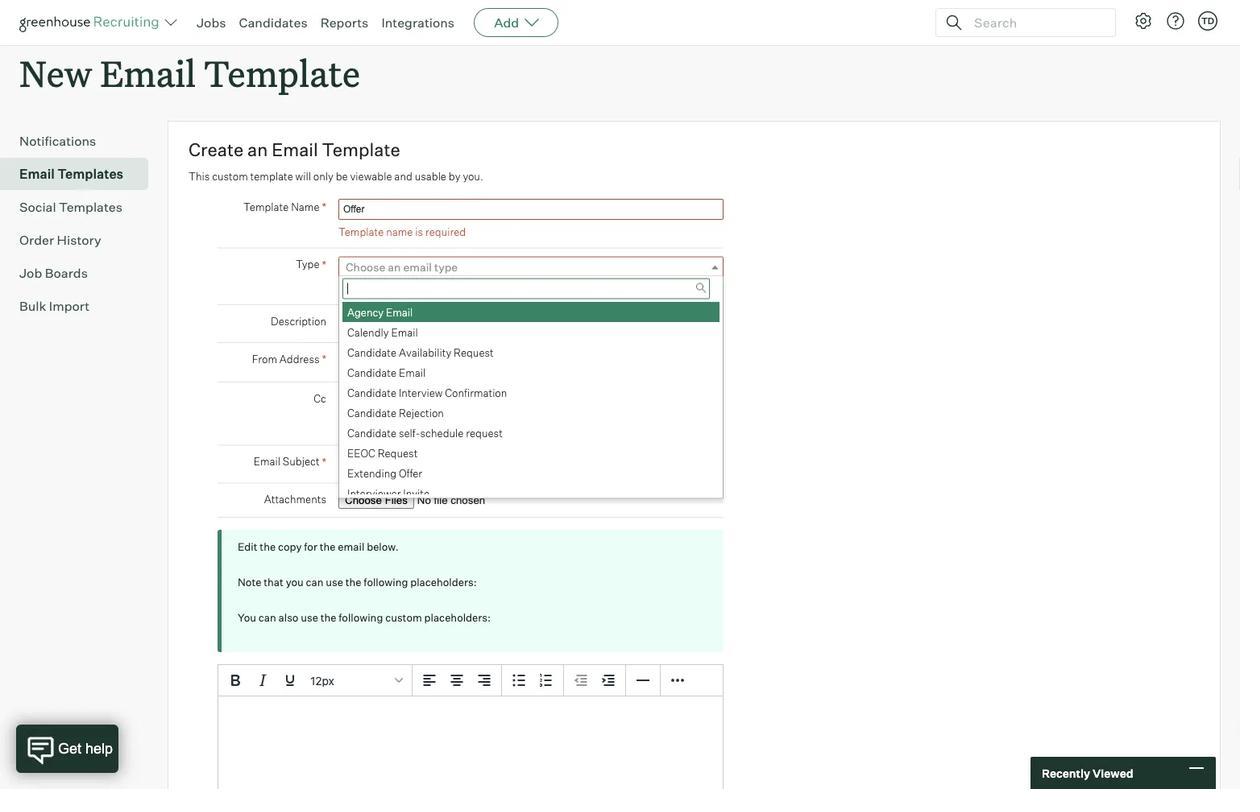 Task type: vqa. For each thing, say whether or not it's contained in the screenshot.
To be sent
no



Task type: describe. For each thing, give the bounding box(es) containing it.
bulk import
[[19, 298, 90, 314]]

notifications link
[[19, 132, 142, 151]]

no-
[[346, 356, 364, 370]]

email subject *
[[254, 455, 326, 469]]

1 toolbar from the left
[[413, 666, 502, 697]]

self-
[[399, 426, 420, 439]]

social templates
[[19, 199, 123, 215]]

1 vertical spatial following
[[339, 612, 383, 625]]

integrations
[[382, 15, 455, 31]]

edit
[[238, 541, 258, 554]]

1 horizontal spatial can
[[306, 576, 324, 589]]

interview
[[399, 386, 443, 399]]

you
[[286, 576, 304, 589]]

social
[[19, 199, 56, 215]]

configure image
[[1134, 11, 1153, 31]]

bulk import link
[[19, 297, 142, 316]]

Email Subject text field
[[338, 454, 724, 475]]

candidate's for candidate's recruiter
[[351, 423, 408, 436]]

0 horizontal spatial email
[[338, 541, 365, 554]]

you
[[238, 612, 256, 625]]

from
[[252, 353, 277, 366]]

eeoc
[[347, 447, 375, 460]]

template name *
[[243, 200, 326, 214]]

1 vertical spatial can
[[259, 612, 276, 625]]

new email template
[[19, 49, 360, 97]]

type *
[[296, 258, 326, 272]]

the right for
[[320, 541, 336, 554]]

request
[[466, 426, 503, 439]]

also
[[278, 612, 299, 625]]

job boards link
[[19, 264, 142, 283]]

Template Name text field
[[338, 199, 724, 220]]

meg
[[359, 396, 380, 409]]

email inside email subject *
[[254, 456, 280, 468]]

candidate's recruiter
[[351, 423, 455, 436]]

email inside choose an email type link
[[403, 260, 432, 274]]

from address *
[[252, 352, 326, 366]]

email type is required
[[338, 282, 444, 295]]

template up choose
[[338, 225, 384, 238]]

the up you can also use the following custom placeholders:
[[346, 576, 361, 589]]

recently viewed
[[1042, 767, 1134, 781]]

viewable
[[350, 170, 392, 183]]

email up availability
[[391, 326, 418, 339]]

will
[[295, 170, 311, 183]]

greenhouse recruiting image
[[19, 13, 164, 32]]

0 horizontal spatial use
[[301, 612, 318, 625]]

choose
[[346, 260, 385, 274]]

* for from address *
[[322, 352, 326, 366]]

copy
[[278, 541, 302, 554]]

subject
[[283, 456, 320, 468]]

rejection
[[399, 406, 444, 419]]

the right also
[[321, 612, 336, 625]]

Candidate's Coordinator checkbox
[[467, 423, 477, 433]]

type
[[434, 260, 458, 274]]

for
[[304, 541, 317, 554]]

add button
[[474, 8, 559, 37]]

td
[[1202, 15, 1215, 26]]

reply@us.greenhouse-
[[364, 356, 485, 370]]

no-reply@us.greenhouse-mail.io
[[346, 356, 520, 370]]

required for name
[[425, 225, 466, 238]]

jobs link
[[197, 15, 226, 31]]

template
[[250, 170, 293, 183]]

1 vertical spatial custom
[[385, 612, 422, 625]]

choose an email type
[[346, 260, 458, 274]]

offer
[[399, 467, 422, 480]]

1 candidate from the top
[[347, 346, 397, 359]]

* for template name *
[[322, 200, 326, 214]]

edit the copy for the email below.
[[238, 541, 399, 554]]

and
[[394, 170, 412, 183]]

template down candidates 'link'
[[204, 49, 360, 97]]

recruiter
[[411, 423, 455, 436]]

below.
[[367, 541, 399, 554]]

* for email subject *
[[322, 455, 326, 469]]

agency
[[347, 306, 384, 318]]

an for choose
[[388, 260, 401, 274]]

3 candidate from the top
[[347, 386, 397, 399]]

templates for social templates
[[59, 199, 123, 215]]

only
[[313, 170, 333, 183]]

you.
[[463, 170, 483, 183]]

email up social
[[19, 166, 55, 182]]

order history
[[19, 232, 101, 248]]

placeholders: for note that you can use the following placeholders:
[[410, 576, 477, 589]]

create
[[189, 139, 244, 161]]

integrations link
[[382, 15, 455, 31]]

be
[[336, 170, 348, 183]]

address
[[280, 353, 320, 366]]

schedule
[[420, 426, 464, 439]]

1 vertical spatial request
[[378, 447, 418, 460]]

availability
[[399, 346, 452, 359]]

1 vertical spatial type
[[368, 282, 391, 295]]

adams
[[382, 396, 416, 409]]

3 toolbar from the left
[[564, 666, 626, 697]]

template up the viewable
[[322, 139, 400, 161]]

note that you can use the following placeholders:
[[238, 576, 477, 589]]

is for *
[[394, 282, 402, 295]]



Task type: locate. For each thing, give the bounding box(es) containing it.
bulk
[[19, 298, 46, 314]]

4 * from the top
[[322, 455, 326, 469]]

required for *
[[404, 282, 444, 295]]

1 * from the top
[[322, 200, 326, 214]]

choose an email type link
[[338, 257, 724, 277]]

that
[[264, 576, 284, 589]]

1 vertical spatial templates
[[59, 199, 123, 215]]

1 horizontal spatial is
[[415, 225, 423, 238]]

reports link
[[320, 15, 369, 31]]

* right name on the left top
[[322, 200, 326, 214]]

required up type
[[425, 225, 466, 238]]

order
[[19, 232, 54, 248]]

templates inside email templates link
[[57, 166, 123, 182]]

candidate down no-
[[347, 386, 397, 399]]

0 vertical spatial request
[[454, 346, 494, 359]]

job
[[19, 265, 42, 281]]

email left "below."
[[338, 541, 365, 554]]

candidate's down the "meg adams"
[[351, 423, 408, 436]]

1 horizontal spatial use
[[326, 576, 343, 589]]

email down the greenhouse recruiting image
[[100, 49, 196, 97]]

this custom template will only be viewable and usable by you.
[[189, 170, 483, 183]]

candidate down calendly
[[347, 346, 397, 359]]

12px toolbar
[[218, 666, 413, 697]]

0 horizontal spatial request
[[378, 447, 418, 460]]

td button
[[1198, 11, 1218, 31]]

1 vertical spatial use
[[301, 612, 318, 625]]

toolbar
[[413, 666, 502, 697], [502, 666, 564, 697], [564, 666, 626, 697]]

description
[[271, 315, 326, 328]]

candidate up meg
[[347, 366, 397, 379]]

candidate up eeoc
[[347, 426, 397, 439]]

template inside template name *
[[243, 200, 289, 213]]

email
[[100, 49, 196, 97], [272, 139, 318, 161], [19, 166, 55, 182], [338, 282, 365, 295], [386, 306, 413, 318], [391, 326, 418, 339], [399, 366, 426, 379], [254, 456, 280, 468]]

template down template
[[243, 200, 289, 213]]

2 toolbar from the left
[[502, 666, 564, 697]]

candidate's right candidate's coordinator option
[[480, 423, 537, 436]]

template name is required
[[338, 225, 466, 238]]

type
[[296, 258, 320, 271], [368, 282, 391, 295]]

following
[[364, 576, 408, 589], [339, 612, 383, 625]]

Description text field
[[338, 314, 724, 335]]

templates up "social templates" "link"
[[57, 166, 123, 182]]

1 vertical spatial placeholders:
[[424, 612, 491, 625]]

0 horizontal spatial an
[[247, 139, 268, 161]]

use right also
[[301, 612, 318, 625]]

1 vertical spatial an
[[388, 260, 401, 274]]

2 * from the top
[[322, 258, 326, 272]]

jobs
[[197, 15, 226, 31]]

usable
[[415, 170, 446, 183]]

order history link
[[19, 231, 142, 250]]

0 horizontal spatial is
[[394, 282, 402, 295]]

None text field
[[343, 279, 710, 300]]

type inside type *
[[296, 258, 320, 271]]

by
[[449, 170, 461, 183]]

boards
[[45, 265, 88, 281]]

3 * from the top
[[322, 352, 326, 366]]

custom down create
[[212, 170, 248, 183]]

agency email calendly email candidate availability request candidate email candidate interview confirmation candidate rejection candidate self-schedule request eeoc request extending offer interviewer invite
[[347, 306, 507, 500]]

0 vertical spatial custom
[[212, 170, 248, 183]]

request up confirmation
[[454, 346, 494, 359]]

1 horizontal spatial candidate's
[[480, 423, 537, 436]]

an up email type is required
[[388, 260, 401, 274]]

0 vertical spatial email
[[403, 260, 432, 274]]

required
[[425, 225, 466, 238], [404, 282, 444, 295]]

0 vertical spatial use
[[326, 576, 343, 589]]

email down choose
[[338, 282, 365, 295]]

td button
[[1195, 8, 1221, 34]]

0 horizontal spatial can
[[259, 612, 276, 625]]

the
[[260, 541, 276, 554], [320, 541, 336, 554], [346, 576, 361, 589], [321, 612, 336, 625]]

0 vertical spatial templates
[[57, 166, 123, 182]]

4 candidate from the top
[[347, 406, 397, 419]]

candidate's coordinator
[[480, 423, 596, 436]]

1 vertical spatial required
[[404, 282, 444, 295]]

create an email template
[[189, 139, 400, 161]]

calendly
[[347, 326, 389, 339]]

None text field
[[421, 393, 437, 413]]

required down type
[[404, 282, 444, 295]]

is for name
[[415, 225, 423, 238]]

add
[[494, 15, 519, 31]]

email left type
[[403, 260, 432, 274]]

is right name
[[415, 225, 423, 238]]

* right address
[[322, 352, 326, 366]]

coordinator
[[539, 423, 596, 436]]

type up description
[[296, 258, 320, 271]]

can
[[306, 576, 324, 589], [259, 612, 276, 625]]

*
[[322, 200, 326, 214], [322, 258, 326, 272], [322, 352, 326, 366], [322, 455, 326, 469]]

the right edit
[[260, 541, 276, 554]]

0 vertical spatial required
[[425, 225, 466, 238]]

interviewer
[[347, 487, 401, 500]]

1 vertical spatial is
[[394, 282, 402, 295]]

placeholders:
[[410, 576, 477, 589], [424, 612, 491, 625]]

Candidate's Recruiter checkbox
[[338, 423, 349, 433]]

you can also use the following custom placeholders:
[[238, 612, 491, 625]]

1 vertical spatial email
[[338, 541, 365, 554]]

recently
[[1042, 767, 1090, 781]]

0 horizontal spatial type
[[296, 258, 320, 271]]

type down choose
[[368, 282, 391, 295]]

candidates link
[[239, 15, 308, 31]]

5 candidate from the top
[[347, 426, 397, 439]]

2 candidate from the top
[[347, 366, 397, 379]]

placeholders: for you can also use the following custom placeholders:
[[424, 612, 491, 625]]

custom down note that you can use the following placeholders:
[[385, 612, 422, 625]]

mail.io
[[485, 356, 520, 370]]

an for create
[[247, 139, 268, 161]]

email
[[403, 260, 432, 274], [338, 541, 365, 554]]

reports
[[320, 15, 369, 31]]

0 vertical spatial an
[[247, 139, 268, 161]]

1 horizontal spatial request
[[454, 346, 494, 359]]

12px group
[[218, 666, 723, 697]]

templates up order history link
[[59, 199, 123, 215]]

history
[[57, 232, 101, 248]]

1 horizontal spatial type
[[368, 282, 391, 295]]

note
[[238, 576, 262, 589]]

email left subject
[[254, 456, 280, 468]]

1 candidate's from the left
[[351, 423, 408, 436]]

request down self-
[[378, 447, 418, 460]]

1 horizontal spatial email
[[403, 260, 432, 274]]

this
[[189, 170, 210, 183]]

0 vertical spatial can
[[306, 576, 324, 589]]

candidate
[[347, 346, 397, 359], [347, 366, 397, 379], [347, 386, 397, 399], [347, 406, 397, 419], [347, 426, 397, 439]]

1 horizontal spatial custom
[[385, 612, 422, 625]]

0 vertical spatial placeholders:
[[410, 576, 477, 589]]

an up template
[[247, 139, 268, 161]]

use down edit the copy for the email below. at the left bottom of page
[[326, 576, 343, 589]]

email down email type is required
[[386, 306, 413, 318]]

viewed
[[1093, 767, 1134, 781]]

extending
[[347, 467, 397, 480]]

0 vertical spatial type
[[296, 258, 320, 271]]

* left choose
[[322, 258, 326, 272]]

email templates link
[[19, 165, 142, 184]]

email up will
[[272, 139, 318, 161]]

name
[[386, 225, 413, 238]]

invite
[[403, 487, 430, 500]]

attachments
[[264, 493, 326, 506]]

0 horizontal spatial custom
[[212, 170, 248, 183]]

None file field
[[338, 492, 542, 509]]

templates
[[57, 166, 123, 182], [59, 199, 123, 215]]

12px button
[[304, 667, 409, 695]]

social templates link
[[19, 198, 142, 217]]

meg adams
[[359, 396, 416, 409]]

no-reply@us.greenhouse-mail.io link
[[338, 352, 712, 375]]

job boards
[[19, 265, 88, 281]]

templates for email templates
[[57, 166, 123, 182]]

following down note that you can use the following placeholders:
[[339, 612, 383, 625]]

templates inside "social templates" "link"
[[59, 199, 123, 215]]

12px
[[310, 675, 334, 688]]

* right subject
[[322, 455, 326, 469]]

0 horizontal spatial candidate's
[[351, 423, 408, 436]]

email templates
[[19, 166, 123, 182]]

candidate up candidate's recruiter option
[[347, 406, 397, 419]]

2 candidate's from the left
[[480, 423, 537, 436]]

1 horizontal spatial an
[[388, 260, 401, 274]]

is down choose an email type
[[394, 282, 402, 295]]

import
[[49, 298, 90, 314]]

name
[[291, 200, 320, 213]]

use
[[326, 576, 343, 589], [301, 612, 318, 625]]

cc
[[314, 392, 326, 405]]

confirmation
[[445, 386, 507, 399]]

an
[[247, 139, 268, 161], [388, 260, 401, 274]]

new
[[19, 49, 92, 97]]

Search text field
[[970, 11, 1101, 34]]

email up interview on the left
[[399, 366, 426, 379]]

template
[[204, 49, 360, 97], [322, 139, 400, 161], [243, 200, 289, 213], [338, 225, 384, 238]]

following down "below."
[[364, 576, 408, 589]]

0 vertical spatial following
[[364, 576, 408, 589]]

candidate's for candidate's coordinator
[[480, 423, 537, 436]]

candidates
[[239, 15, 308, 31]]

0 vertical spatial is
[[415, 225, 423, 238]]



